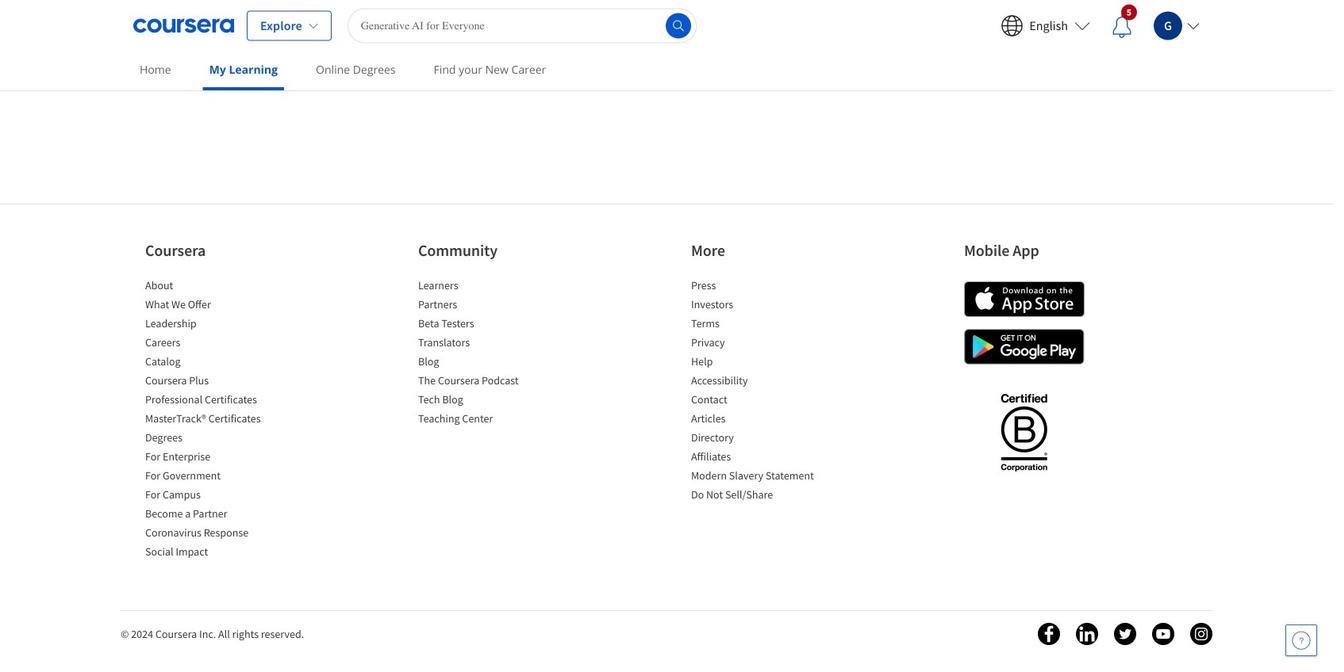 Task type: locate. For each thing, give the bounding box(es) containing it.
coursera image
[[133, 13, 234, 38]]

tab panel
[[133, 0, 1200, 179]]

0 horizontal spatial list
[[145, 278, 280, 563]]

None search field
[[347, 8, 697, 43]]

list
[[145, 278, 280, 563], [418, 278, 553, 430], [691, 278, 826, 506]]

1 horizontal spatial list
[[418, 278, 553, 430]]

1 list from the left
[[145, 278, 280, 563]]

2 list from the left
[[418, 278, 553, 430]]

coursera facebook image
[[1038, 624, 1060, 646]]

coursera twitter image
[[1114, 624, 1136, 646]]

list item
[[145, 278, 280, 297], [418, 278, 553, 297], [691, 278, 826, 297], [145, 297, 280, 316], [418, 297, 553, 316], [691, 297, 826, 316], [145, 316, 280, 335], [418, 316, 553, 335], [691, 316, 826, 335], [145, 335, 280, 354], [418, 335, 553, 354], [691, 335, 826, 354], [145, 354, 280, 373], [418, 354, 553, 373], [691, 354, 826, 373], [145, 373, 280, 392], [418, 373, 553, 392], [691, 373, 826, 392], [145, 392, 280, 411], [418, 392, 553, 411], [691, 392, 826, 411], [145, 411, 280, 430], [418, 411, 553, 430], [691, 411, 826, 430], [145, 430, 280, 449], [691, 430, 826, 449], [145, 449, 280, 468], [691, 449, 826, 468], [145, 468, 280, 487], [691, 468, 826, 487], [145, 487, 280, 506], [691, 487, 826, 506], [145, 506, 280, 525], [145, 525, 280, 544], [145, 544, 280, 563]]

2 horizontal spatial list
[[691, 278, 826, 506]]



Task type: vqa. For each thing, say whether or not it's contained in the screenshot.
the leftmost list
yes



Task type: describe. For each thing, give the bounding box(es) containing it.
logo of certified b corporation image
[[991, 385, 1056, 480]]

help center image
[[1292, 632, 1311, 651]]

download on the app store image
[[964, 282, 1085, 317]]

coursera youtube image
[[1152, 624, 1174, 646]]

coursera linkedin image
[[1076, 624, 1098, 646]]

get it on google play image
[[964, 329, 1085, 365]]

coursera instagram image
[[1190, 624, 1212, 646]]

3 list from the left
[[691, 278, 826, 506]]



